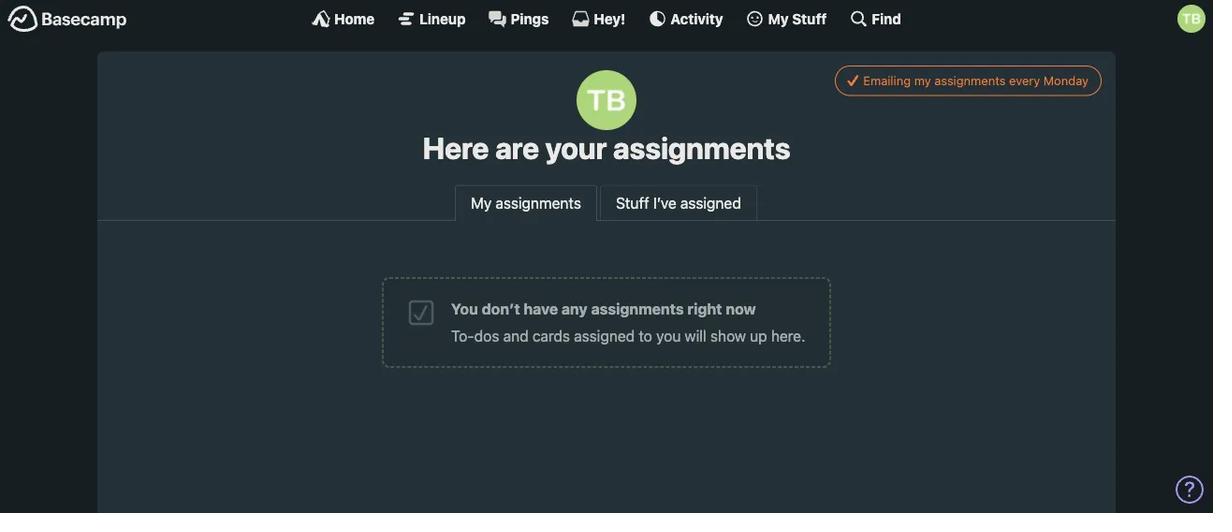 Task type: locate. For each thing, give the bounding box(es) containing it.
my down here
[[471, 194, 492, 212]]

pings button
[[488, 9, 549, 28]]

0 horizontal spatial stuff
[[616, 194, 650, 212]]

your
[[545, 130, 607, 166]]

0 vertical spatial stuff
[[793, 10, 827, 27]]

you don't have any assignments right now to-dos and cards assigned to you will show up here.
[[451, 300, 806, 345]]

0 horizontal spatial assigned
[[574, 327, 635, 345]]

assignments right my
[[935, 74, 1006, 88]]

my right activity
[[768, 10, 789, 27]]

my
[[768, 10, 789, 27], [471, 194, 492, 212]]

here are your assignments
[[423, 130, 791, 166]]

and
[[503, 327, 529, 345]]

lineup link
[[397, 9, 466, 28]]

dos
[[474, 327, 499, 345]]

1 horizontal spatial stuff
[[793, 10, 827, 27]]

assignments down are in the left of the page
[[496, 194, 581, 212]]

0 vertical spatial assigned
[[681, 194, 742, 212]]

emailing
[[864, 74, 911, 88]]

my inside "link"
[[471, 194, 492, 212]]

you
[[451, 300, 478, 318]]

1 vertical spatial stuff
[[616, 194, 650, 212]]

1 vertical spatial my
[[471, 194, 492, 212]]

1 vertical spatial assigned
[[574, 327, 635, 345]]

activity link
[[648, 9, 723, 28]]

cards
[[533, 327, 570, 345]]

switch accounts image
[[7, 5, 127, 34]]

my stuff
[[768, 10, 827, 27]]

now
[[726, 300, 756, 318]]

here.
[[771, 327, 806, 345]]

assigned
[[681, 194, 742, 212], [574, 327, 635, 345]]

to
[[639, 327, 653, 345]]

don't
[[482, 300, 520, 318]]

hey! button
[[572, 9, 626, 28]]

lineup
[[420, 10, 466, 27]]

assignments up to
[[591, 300, 684, 318]]

stuff left "i've"
[[616, 194, 650, 212]]

my inside popup button
[[768, 10, 789, 27]]

stuff left find popup button
[[793, 10, 827, 27]]

my assignments
[[471, 194, 581, 212]]

you
[[657, 327, 681, 345]]

1 horizontal spatial assigned
[[681, 194, 742, 212]]

home link
[[312, 9, 375, 28]]

my for my stuff
[[768, 10, 789, 27]]

to-
[[451, 327, 474, 345]]

0 horizontal spatial my
[[471, 194, 492, 212]]

0 vertical spatial my
[[768, 10, 789, 27]]

my for my assignments
[[471, 194, 492, 212]]

stuff
[[793, 10, 827, 27], [616, 194, 650, 212]]

assignments
[[935, 74, 1006, 88], [613, 130, 791, 166], [496, 194, 581, 212], [591, 300, 684, 318]]

find button
[[850, 9, 902, 28]]

hey!
[[594, 10, 626, 27]]

assigned right "i've"
[[681, 194, 742, 212]]

assigned down any
[[574, 327, 635, 345]]

stuff i've assigned
[[616, 194, 742, 212]]

1 horizontal spatial my
[[768, 10, 789, 27]]

my stuff button
[[746, 9, 827, 28]]



Task type: describe. For each thing, give the bounding box(es) containing it.
assigned inside you don't have any assignments right now to-dos and cards assigned to you will show up here.
[[574, 327, 635, 345]]

my
[[915, 74, 931, 88]]

emailing my assignments every monday button
[[835, 66, 1102, 96]]

assignments inside "link"
[[496, 194, 581, 212]]

stuff i've assigned link
[[600, 185, 757, 220]]

here
[[423, 130, 489, 166]]

right
[[688, 300, 722, 318]]

assignments inside button
[[935, 74, 1006, 88]]

are
[[495, 130, 539, 166]]

every
[[1010, 74, 1041, 88]]

will
[[685, 327, 707, 345]]

show
[[711, 327, 746, 345]]

activity
[[671, 10, 723, 27]]

my assignments link
[[455, 185, 597, 222]]

assignments inside you don't have any assignments right now to-dos and cards assigned to you will show up here.
[[591, 300, 684, 318]]

home
[[334, 10, 375, 27]]

assignments up the stuff i've assigned link
[[613, 130, 791, 166]]

emailing my assignments every monday
[[864, 74, 1089, 88]]

main element
[[0, 0, 1214, 37]]

have
[[524, 300, 558, 318]]

up
[[750, 327, 768, 345]]

any
[[562, 300, 588, 318]]

i've
[[653, 194, 677, 212]]

monday
[[1044, 74, 1089, 88]]

tim burton image
[[1178, 5, 1206, 33]]

stuff inside popup button
[[793, 10, 827, 27]]

tim burton image
[[577, 70, 637, 130]]

find
[[872, 10, 902, 27]]

pings
[[511, 10, 549, 27]]



Task type: vqa. For each thing, say whether or not it's contained in the screenshot.
assignments!
no



